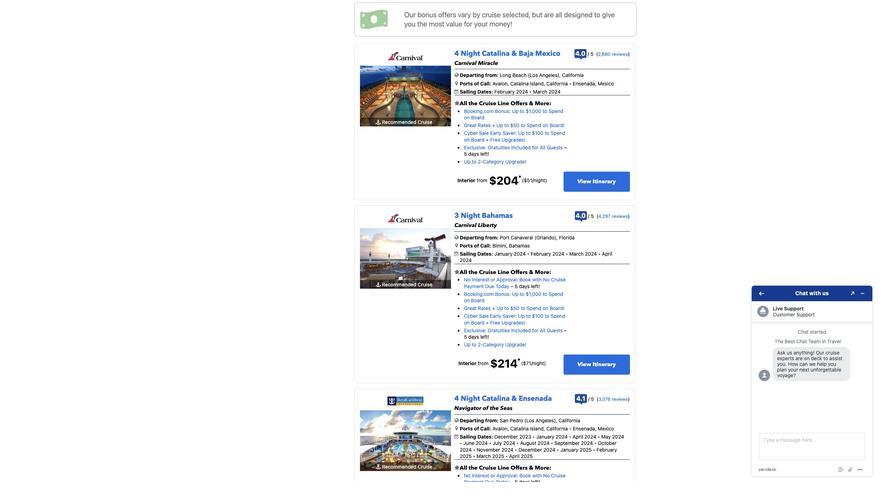 Task type: vqa. For each thing, say whether or not it's contained in the screenshot.
Cruises Link
no



Task type: describe. For each thing, give the bounding box(es) containing it.
1 free from the top
[[491, 137, 501, 143]]

globe image for $214
[[455, 235, 459, 240]]

3 ports from the top
[[460, 426, 473, 432]]

or for 1st "no interest or approval: book with no cruise payment due today" link from the bottom
[[491, 473, 496, 479]]

february 2024 • march 2024
[[495, 89, 561, 95]]

3,076
[[599, 396, 611, 402]]

catalina down beach
[[511, 80, 529, 86]]

2 early from the top
[[491, 313, 502, 319]]

carnival inside 4 night catalina & baja mexico carnival miracle
[[455, 59, 477, 67]]

0 vertical spatial march
[[534, 89, 548, 95]]

ports of call: for $204
[[460, 80, 492, 86]]

3 all the cruise line offers & more: from the top
[[460, 464, 552, 472]]

most
[[429, 20, 445, 28]]

1 bonus: from the top
[[495, 108, 511, 114]]

2 exclusive: gratuities included for all guests link from the top
[[464, 327, 563, 333]]

2 cyber sale early saver: up to $100 to spend on board + free upgrades! link from the top
[[464, 313, 566, 326]]

4 night catalina & baja mexico carnival miracle
[[455, 49, 561, 67]]

4 night catalina & ensenada navigator of the seas
[[455, 394, 552, 412]]

3
[[455, 211, 460, 220]]

asterisk image
[[519, 175, 522, 178]]

& inside the 4 night catalina & ensenada navigator of the seas
[[512, 394, 518, 403]]

3 from: from the top
[[486, 418, 499, 424]]

2,680 reviews link
[[599, 51, 629, 57]]

4.1
[[577, 395, 586, 402]]

carnival cruise line image for $204
[[388, 51, 424, 61]]

($51 / night)
[[523, 177, 548, 183]]

3 anchor image from the top
[[376, 465, 381, 470]]

1 great from the top
[[464, 122, 477, 128]]

3 night bahamas carnival liberty
[[455, 211, 513, 229]]

2 booking.com bonus: up to $1,000 to spend on board great rates + up to $50 to spend on board! cyber sale early saver: up to $100 to spend on board + free upgrades! from the top
[[464, 291, 566, 326]]

march 2025 • april 2025
[[477, 453, 533, 459]]

3 sailing dates: from the top
[[460, 434, 495, 440]]

2023
[[520, 434, 532, 440]]

calendar image for 4 night catalina & ensenada
[[455, 435, 459, 439]]

view itinerary for $214
[[578, 361, 616, 369]]

4.0 for $204
[[576, 50, 586, 57]]

2 $50 from the top
[[511, 305, 520, 311]]

/ for 4 night catalina & ensenada
[[589, 396, 590, 402]]

february 2025
[[460, 447, 618, 459]]

are
[[545, 10, 554, 19]]

beach
[[513, 72, 527, 78]]

the inside our bonus offers vary by cruise selected, but are all designed to give you the most value for your money!
[[418, 20, 428, 28]]

2024 inside october 2024
[[460, 447, 472, 453]]

1 exclusive: gratuities included for all guests link from the top
[[464, 144, 563, 150]]

( for $204
[[597, 51, 599, 57]]

2,680
[[599, 51, 611, 57]]

globe image for $204
[[455, 73, 459, 78]]

offers
[[439, 10, 457, 19]]

3 recommended cruise from the top
[[382, 464, 433, 470]]

october 2024
[[460, 440, 617, 453]]

dates: for $204
[[478, 89, 494, 95]]

ports of call: for $214
[[460, 243, 492, 249]]

1 horizontal spatial december
[[519, 447, 543, 453]]

1 early from the top
[[491, 130, 502, 136]]

miracle
[[479, 59, 499, 67]]

4.0 / 5 ( 4,297 reviews )
[[576, 212, 630, 219]]

$204
[[490, 174, 519, 187]]

($51
[[523, 177, 533, 183]]

3 departing from the top
[[460, 418, 485, 424]]

liberty
[[479, 222, 497, 229]]

2 booking.com from the top
[[464, 291, 494, 297]]

2- for 2nd up to 2-category upgrade! "link" from the top
[[478, 342, 484, 348]]

view itinerary link for $214
[[564, 355, 630, 375]]

– for 2nd exclusive: gratuities included for all guests link from the top
[[565, 327, 568, 333]]

left! for 2nd exclusive: gratuities included for all guests link from the top
[[481, 334, 490, 340]]

catalina inside 4 night catalina & baja mexico carnival miracle
[[482, 49, 510, 58]]

call: for $214
[[481, 243, 492, 249]]

star image for $214
[[455, 269, 460, 275]]

4 for mexico
[[455, 49, 460, 58]]

5 inside 4.0 / 5 ( 4,297 reviews )
[[591, 213, 594, 219]]

interior from $214
[[459, 357, 518, 370]]

1 rates from the top
[[478, 122, 491, 128]]

florida
[[560, 235, 575, 241]]

royal caribbean image
[[388, 397, 424, 406]]

ports for $214
[[460, 243, 473, 249]]

star image for $204
[[455, 100, 460, 106]]

recommended for $204
[[382, 119, 417, 125]]

2 great rates + up to $50 to spend on board! link from the top
[[464, 305, 565, 311]]

night) for $214
[[533, 360, 546, 366]]

3 sailing from the top
[[460, 434, 477, 440]]

our bonus offers vary by cruise selected, but are all designed to give you the most value for your money!
[[405, 10, 615, 28]]

calendar image
[[455, 252, 459, 256]]

($71
[[522, 360, 532, 366]]

or for 1st "no interest or approval: book with no cruise payment due today" link
[[491, 277, 496, 283]]

canaveral
[[511, 235, 534, 241]]

catalina down 'departing from: san pedro (los angeles), california'
[[511, 426, 529, 432]]

departing from: port canaveral (orlando), florida
[[460, 235, 575, 241]]

asterisk image
[[518, 358, 521, 361]]

night for $214
[[461, 211, 481, 220]]

the for 4 night catalina & baja mexico
[[469, 100, 478, 107]]

5 down april 2024 at right bottom
[[515, 283, 518, 289]]

3,076 reviews link
[[599, 396, 629, 402]]

5 inside 4.0 / 5 ( 2,680 reviews )
[[591, 51, 594, 57]]

4,297
[[599, 213, 611, 219]]

your
[[475, 20, 488, 28]]

1 book from the top
[[520, 277, 532, 283]]

departing from: long beach (los angeles), california
[[460, 72, 584, 78]]

– for 1st "no interest or approval: book with no cruise payment due today" link
[[511, 283, 514, 289]]

1 vertical spatial march
[[570, 251, 584, 257]]

night for $204
[[461, 49, 481, 58]]

3 board from the top
[[472, 297, 485, 303]]

map marker image for $204
[[456, 81, 458, 86]]

ensenada
[[519, 394, 552, 403]]

october
[[599, 440, 617, 446]]

for for 2nd exclusive: gratuities included for all guests link from the bottom of the page
[[533, 144, 539, 150]]

interior from $204
[[458, 174, 519, 187]]

3 recommended from the top
[[382, 464, 417, 470]]

1 cyber sale early saver: up to $100 to spend on board + free upgrades! link from the top
[[464, 130, 566, 143]]

1 up to 2-category upgrade! link from the top
[[464, 159, 527, 165]]

departing for $214
[[460, 235, 485, 241]]

today for 1st "no interest or approval: book with no cruise payment due today" link
[[496, 283, 510, 289]]

all for 3 night bahamas
[[460, 268, 468, 276]]

2 sale from the top
[[480, 313, 489, 319]]

mexico for 4 night catalina & ensenada
[[598, 426, 615, 432]]

november 2024 • december 2024 • january 2025 •
[[477, 447, 596, 453]]

angeles), for 4 night catalina & baja mexico
[[540, 72, 561, 78]]

2 $100 from the top
[[533, 313, 544, 319]]

4 board from the top
[[472, 320, 485, 326]]

1 upgrades! from the top
[[502, 137, 526, 143]]

january 2024 • february 2024 • march 2024 •
[[495, 251, 601, 257]]

designed
[[565, 10, 593, 19]]

the for 3 night bahamas
[[469, 268, 478, 276]]

of for 4 night catalina & ensenada
[[475, 426, 480, 432]]

april 2024
[[460, 251, 613, 263]]

& inside 4 night catalina & baja mexico carnival miracle
[[512, 49, 518, 58]]

1 board from the top
[[472, 114, 485, 120]]

recommended for $214
[[382, 281, 417, 287]]

bimini,
[[493, 243, 508, 249]]

june
[[464, 440, 475, 446]]

catalina inside the 4 night catalina & ensenada navigator of the seas
[[482, 394, 510, 403]]

2 no interest or approval: book with no cruise payment due today link from the top
[[464, 473, 566, 482]]

3 line from the top
[[498, 464, 510, 472]]

for for 2nd exclusive: gratuities included for all guests link from the top
[[533, 327, 539, 333]]

september
[[555, 440, 580, 446]]

november
[[477, 447, 501, 453]]

gratuities for 2nd exclusive: gratuities included for all guests link from the top
[[488, 327, 510, 333]]

bimini, bahamas
[[493, 243, 530, 249]]

1 board! from the top
[[550, 122, 565, 128]]

3 offers from the top
[[511, 464, 528, 472]]

2 saver: from the top
[[503, 313, 517, 319]]

1 vertical spatial left!
[[532, 283, 541, 289]]

carnival liberty image
[[360, 228, 451, 289]]

our
[[405, 10, 416, 19]]

2 free from the top
[[491, 320, 501, 326]]

1 great rates + up to $50 to spend on board! link from the top
[[464, 122, 565, 128]]

navigator of the seas image
[[360, 411, 451, 471]]

upgrade! for 2nd up to 2-category upgrade! "link" from the top
[[506, 342, 527, 348]]

call: for $204
[[481, 80, 492, 86]]

december inside "december 2023 • january 2024 • april 2024 • may 2024 • june 2024 • july 2024 • august 2024 • september 2024 •"
[[495, 434, 519, 440]]

3 map marker image from the top
[[456, 426, 458, 431]]

2 horizontal spatial january
[[561, 447, 579, 453]]

carnival cruise line image for $214
[[388, 214, 424, 223]]

3 dates: from the top
[[478, 434, 494, 440]]

night) for $204
[[534, 177, 548, 183]]

february for february 2025
[[597, 447, 618, 453]]

night inside the 4 night catalina & ensenada navigator of the seas
[[461, 394, 481, 403]]

july
[[493, 440, 502, 446]]

/ right asterisk image
[[532, 360, 533, 366]]

port
[[500, 235, 510, 241]]

0 horizontal spatial january
[[495, 251, 513, 257]]

sailing for $204
[[460, 89, 477, 95]]

) inside 4.1 / 5 ( 3,076 reviews )
[[629, 396, 630, 402]]

2025 inside february 2025
[[460, 453, 472, 459]]

– 5 days left! for 2nd exclusive: gratuities included for all guests link from the top
[[464, 327, 568, 340]]

3 call: from the top
[[481, 426, 492, 432]]

all
[[556, 10, 563, 19]]

3 more: from the top
[[535, 464, 552, 472]]

left! for 2nd exclusive: gratuities included for all guests link from the bottom of the page
[[481, 151, 490, 157]]

avalon, catalina island, california • ensenada, mexico for 4 night catalina & ensenada
[[493, 426, 615, 432]]

1 sale from the top
[[480, 130, 489, 136]]

baja
[[519, 49, 534, 58]]

exclusive: for 2nd exclusive: gratuities included for all guests link from the top
[[464, 327, 487, 333]]

from: for $204
[[486, 72, 499, 78]]

1 no interest or approval: book with no cruise payment due today from the top
[[464, 277, 566, 289]]

2 no interest or approval: book with no cruise payment due today from the top
[[464, 473, 566, 482]]

4,297 reviews link
[[599, 213, 629, 219]]

( inside 4.1 / 5 ( 3,076 reviews )
[[597, 396, 599, 402]]

exclusive: gratuities included for all guests for 2nd exclusive: gratuities included for all guests link from the bottom of the page
[[464, 144, 563, 150]]

– for 2nd exclusive: gratuities included for all guests link from the bottom of the page
[[565, 144, 568, 150]]

1 $100 from the top
[[533, 130, 544, 136]]

upgrade! for second up to 2-category upgrade! "link" from the bottom of the page
[[506, 159, 527, 165]]

long
[[500, 72, 512, 78]]

5 up 'interior from $204'
[[464, 151, 467, 157]]

4.0 for $214
[[576, 212, 586, 219]]

1 no interest or approval: book with no cruise payment due today link from the top
[[464, 277, 566, 289]]

pedro
[[510, 418, 524, 424]]

san
[[500, 418, 509, 424]]

angeles), for 4 night catalina & ensenada
[[536, 418, 558, 424]]

bonus
[[418, 10, 437, 19]]

island, for 4 night catalina & baja mexico
[[531, 80, 546, 86]]

(los for 4 night catalina & baja mexico
[[529, 72, 538, 78]]

ensenada, for 4 night catalina & ensenada
[[573, 426, 597, 432]]

money!
[[490, 20, 513, 28]]

map marker image for $214
[[456, 243, 458, 248]]

by
[[473, 10, 481, 19]]

value
[[447, 20, 463, 28]]

5 inside 4.1 / 5 ( 3,076 reviews )
[[592, 396, 595, 402]]

to inside our bonus offers vary by cruise selected, but are all designed to give you the most value for your money!
[[595, 10, 601, 19]]

selected,
[[503, 10, 531, 19]]

0 horizontal spatial march
[[477, 453, 491, 459]]

globe image
[[455, 418, 459, 423]]



Task type: locate. For each thing, give the bounding box(es) containing it.
anchor image
[[376, 120, 381, 125], [376, 282, 381, 287], [376, 465, 381, 470]]

$1,000
[[526, 108, 542, 114], [526, 291, 542, 297]]

april inside april 2024
[[603, 251, 613, 257]]

ensenada,
[[573, 80, 597, 86], [573, 426, 597, 432]]

march
[[534, 89, 548, 95], [570, 251, 584, 257], [477, 453, 491, 459]]

+
[[493, 122, 496, 128], [486, 137, 489, 143], [493, 305, 496, 311], [486, 320, 489, 326]]

seas
[[501, 405, 513, 412]]

1 gratuities from the top
[[488, 144, 510, 150]]

/ inside 4.0 / 5 ( 4,297 reviews )
[[589, 213, 590, 219]]

2 vertical spatial offers
[[511, 464, 528, 472]]

dates:
[[478, 89, 494, 95], [478, 251, 494, 257], [478, 434, 494, 440]]

up to 2-category upgrade! up the interior from $214
[[464, 342, 527, 348]]

1 vertical spatial sailing
[[460, 251, 477, 257]]

0 vertical spatial or
[[491, 277, 496, 283]]

1 booking.com from the top
[[464, 108, 494, 114]]

0 vertical spatial avalon,
[[493, 80, 510, 86]]

1 vertical spatial night)
[[533, 360, 546, 366]]

0 vertical spatial upgrade!
[[506, 159, 527, 165]]

1 vertical spatial from:
[[486, 235, 499, 241]]

1 vertical spatial (
[[597, 213, 599, 219]]

0 vertical spatial interest
[[472, 277, 490, 283]]

2- for second up to 2-category upgrade! "link" from the bottom of the page
[[478, 159, 484, 165]]

5 left 2,680
[[591, 51, 594, 57]]

all for 4 night catalina & ensenada
[[460, 464, 468, 472]]

1 vertical spatial view itinerary
[[578, 361, 616, 369]]

2 rates from the top
[[478, 305, 491, 311]]

$100
[[533, 130, 544, 136], [533, 313, 544, 319]]

but
[[533, 10, 543, 19]]

exclusive: gratuities included for all guests link up asterisk icon
[[464, 144, 563, 150]]

0 vertical spatial booking.com bonus: up to $1,000 to spend on board link
[[464, 108, 564, 120]]

anchor image for $204
[[376, 120, 381, 125]]

2 today from the top
[[496, 479, 510, 482]]

2 vertical spatial sailing dates:
[[460, 434, 495, 440]]

3 night from the top
[[461, 394, 481, 403]]

1 included from the top
[[512, 144, 531, 150]]

reviews right 4,297
[[612, 213, 629, 219]]

1 vertical spatial bahamas
[[510, 243, 530, 249]]

payment for 1st "no interest or approval: book with no cruise payment due today" link from the bottom
[[464, 479, 484, 482]]

reviews inside 4.0 / 5 ( 2,680 reviews )
[[612, 51, 629, 57]]

anchor image for $214
[[376, 282, 381, 287]]

vary
[[458, 10, 472, 19]]

all
[[460, 100, 468, 107], [540, 144, 546, 150], [460, 268, 468, 276], [540, 327, 546, 333], [460, 464, 468, 472]]

2 book from the top
[[520, 473, 532, 479]]

avalon, catalina island, california • ensenada, mexico
[[493, 80, 615, 86], [493, 426, 615, 432]]

& left baja
[[512, 49, 518, 58]]

more: for $214
[[535, 268, 552, 276]]

with for 1st "no interest or approval: book with no cruise payment due today" link
[[533, 277, 542, 283]]

1 view from the top
[[578, 178, 592, 186]]

today for 1st "no interest or approval: book with no cruise payment due today" link from the bottom
[[496, 479, 510, 482]]

upgrade! up asterisk icon
[[506, 159, 527, 165]]

view itinerary link
[[564, 172, 630, 192], [564, 355, 630, 375]]

) inside 4.0 / 5 ( 4,297 reviews )
[[629, 213, 630, 219]]

sale
[[480, 130, 489, 136], [480, 313, 489, 319]]

due for 1st "no interest or approval: book with no cruise payment due today" link
[[486, 283, 495, 289]]

2 island, from the top
[[531, 426, 546, 432]]

from inside 'interior from $204'
[[477, 177, 488, 183]]

line down march 2025 • april 2025
[[498, 464, 510, 472]]

1 vertical spatial island,
[[531, 426, 546, 432]]

category for second up to 2-category upgrade! "link" from the bottom of the page
[[483, 159, 504, 165]]

2024 inside april 2024
[[460, 257, 472, 263]]

free
[[491, 137, 501, 143], [491, 320, 501, 326]]

of down miracle
[[475, 80, 480, 86]]

night up navigator
[[461, 394, 481, 403]]

2 vertical spatial night
[[461, 394, 481, 403]]

2 offers from the top
[[511, 268, 528, 276]]

0 vertical spatial bonus:
[[495, 108, 511, 114]]

& for 3 night bahamas
[[530, 268, 534, 276]]

0 vertical spatial upgrades!
[[502, 137, 526, 143]]

of
[[475, 80, 480, 86], [475, 243, 480, 249], [483, 405, 489, 412], [475, 426, 480, 432]]

0 vertical spatial map marker image
[[456, 81, 458, 86]]

0 vertical spatial night)
[[534, 177, 548, 183]]

call: up november
[[481, 426, 492, 432]]

1 vertical spatial exclusive: gratuities included for all guests
[[464, 327, 563, 333]]

2 carnival cruise line image from the top
[[388, 214, 424, 223]]

mexico right baja
[[536, 49, 561, 58]]

or
[[491, 277, 496, 283], [491, 473, 496, 479]]

ports of call: down miracle
[[460, 80, 492, 86]]

1 vertical spatial included
[[512, 327, 531, 333]]

1 booking.com bonus: up to $1,000 to spend on board link from the top
[[464, 108, 564, 120]]

1 island, from the top
[[531, 80, 546, 86]]

august
[[521, 440, 537, 446]]

due for 1st "no interest or approval: book with no cruise payment due today" link from the bottom
[[486, 479, 495, 482]]

left! down april 2024 at right bottom
[[532, 283, 541, 289]]

line for $214
[[498, 268, 510, 276]]

night
[[461, 49, 481, 58], [461, 211, 481, 220], [461, 394, 481, 403]]

/ for 3 night bahamas
[[589, 213, 590, 219]]

& for 4 night catalina & baja mexico
[[530, 100, 534, 107]]

1 recommended cruise from the top
[[382, 119, 433, 125]]

ports of call: down 'liberty'
[[460, 243, 492, 249]]

the inside the 4 night catalina & ensenada navigator of the seas
[[490, 405, 499, 412]]

avalon, down san
[[493, 426, 510, 432]]

from for $214
[[478, 360, 489, 366]]

booking.com bonus: up to $1,000 to spend on board link
[[464, 108, 564, 120], [464, 291, 564, 303]]

1 globe image from the top
[[455, 73, 459, 78]]

booking.com
[[464, 108, 494, 114], [464, 291, 494, 297]]

avalon, for 4 night catalina & baja mexico
[[493, 80, 510, 86]]

avalon, catalina island, california • ensenada, mexico up "december 2023 • january 2024 • april 2024 • may 2024 • june 2024 • july 2024 • august 2024 • september 2024 •"
[[493, 426, 615, 432]]

( inside 4.0 / 5 ( 2,680 reviews )
[[597, 51, 599, 57]]

0 vertical spatial april
[[603, 251, 613, 257]]

1 sailing dates: from the top
[[460, 89, 495, 95]]

2 interest from the top
[[472, 473, 490, 479]]

2 ) from the top
[[629, 213, 630, 219]]

4
[[455, 49, 460, 58], [455, 394, 460, 403]]

2 sailing from the top
[[460, 251, 477, 257]]

0 vertical spatial approval:
[[497, 277, 519, 283]]

0 vertical spatial saver:
[[503, 130, 517, 136]]

1 $50 from the top
[[511, 122, 520, 128]]

$214
[[491, 357, 518, 370]]

2 vertical spatial january
[[561, 447, 579, 453]]

2 globe image from the top
[[455, 235, 459, 240]]

interior inside 'interior from $204'
[[458, 177, 476, 183]]

0 vertical spatial due
[[486, 283, 495, 289]]

2 2- from the top
[[478, 342, 484, 348]]

itinerary for $204
[[593, 178, 616, 186]]

) for $204
[[629, 51, 630, 57]]

/ right asterisk icon
[[533, 177, 534, 183]]

all the cruise line offers & more: down february 2024 • march 2024
[[460, 100, 552, 107]]

2 carnival from the top
[[455, 222, 477, 229]]

more: down february 2025
[[535, 464, 552, 472]]

1 vertical spatial april
[[573, 434, 584, 440]]

1 category from the top
[[483, 159, 504, 165]]

2 with from the top
[[533, 473, 542, 479]]

of for 4 night catalina & baja mexico
[[475, 80, 480, 86]]

all the cruise line offers & more: for $214
[[460, 268, 552, 276]]

category for 2nd up to 2-category upgrade! "link" from the top
[[483, 342, 504, 348]]

2 great from the top
[[464, 305, 477, 311]]

line for $204
[[498, 100, 510, 107]]

included up asterisk icon
[[512, 144, 531, 150]]

1 view itinerary link from the top
[[564, 172, 630, 192]]

view itinerary for $204
[[578, 178, 616, 186]]

from left $204
[[477, 177, 488, 183]]

upgrade! up asterisk image
[[506, 342, 527, 348]]

1 avalon, catalina island, california • ensenada, mexico from the top
[[493, 80, 615, 86]]

2 up to 2-category upgrade! link from the top
[[464, 342, 527, 348]]

0 vertical spatial reviews
[[612, 51, 629, 57]]

sailing dates: down miracle
[[460, 89, 495, 95]]

carnival down 3
[[455, 222, 477, 229]]

cyber
[[464, 130, 478, 136], [464, 313, 478, 319]]

or down march 2025 • april 2025
[[491, 473, 496, 479]]

0 vertical spatial great rates + up to $50 to spend on board! link
[[464, 122, 565, 128]]

left!
[[481, 151, 490, 157], [532, 283, 541, 289], [481, 334, 490, 340]]

category up 'interior from $204'
[[483, 159, 504, 165]]

with down february 2025
[[533, 473, 542, 479]]

carnival inside the 3 night bahamas carnival liberty
[[455, 222, 477, 229]]

0 vertical spatial booking.com bonus: up to $1,000 to spend on board great rates + up to $50 to spend on board! cyber sale early saver: up to $100 to spend on board + free upgrades!
[[464, 108, 566, 143]]

( for $214
[[597, 213, 599, 219]]

0 vertical spatial call:
[[481, 80, 492, 86]]

february
[[495, 89, 515, 95], [531, 251, 552, 257], [597, 447, 618, 453]]

1 vertical spatial $1,000
[[526, 291, 542, 297]]

no interest or approval: book with no cruise payment due today link down april 2024 at right bottom
[[464, 277, 566, 289]]

2 $1,000 from the top
[[526, 291, 542, 297]]

2 vertical spatial february
[[597, 447, 618, 453]]

reviews right 3,076
[[612, 396, 629, 402]]

2 view from the top
[[578, 361, 592, 369]]

book down april 2024 at right bottom
[[520, 277, 532, 283]]

from inside the interior from $214
[[478, 360, 489, 366]]

today
[[496, 283, 510, 289], [496, 479, 510, 482]]

1 due from the top
[[486, 283, 495, 289]]

& for 4 night catalina & ensenada
[[530, 464, 534, 472]]

4 down value
[[455, 49, 460, 58]]

1 vertical spatial sale
[[480, 313, 489, 319]]

1 cyber from the top
[[464, 130, 478, 136]]

/ inside 4.0 / 5 ( 2,680 reviews )
[[588, 51, 590, 57]]

island, up february 2024 • march 2024
[[531, 80, 546, 86]]

2 board from the top
[[472, 137, 485, 143]]

1 vertical spatial offers
[[511, 268, 528, 276]]

to
[[595, 10, 601, 19], [520, 108, 525, 114], [543, 108, 548, 114], [505, 122, 509, 128], [521, 122, 526, 128], [527, 130, 531, 136], [545, 130, 550, 136], [472, 159, 477, 165], [520, 291, 525, 297], [543, 291, 548, 297], [505, 305, 509, 311], [521, 305, 526, 311], [527, 313, 531, 319], [545, 313, 550, 319], [472, 342, 477, 348]]

interior
[[458, 177, 476, 183], [459, 360, 477, 366]]

map marker image
[[456, 81, 458, 86], [456, 243, 458, 248], [456, 426, 458, 431]]

0 vertical spatial up to 2-category upgrade!
[[464, 159, 527, 165]]

mexico up may
[[598, 426, 615, 432]]

board
[[472, 114, 485, 120], [472, 137, 485, 143], [472, 297, 485, 303], [472, 320, 485, 326]]

itinerary for $214
[[593, 361, 616, 369]]

bahamas up 'liberty'
[[482, 211, 513, 220]]

line down february 2024 • march 2024
[[498, 100, 510, 107]]

from: left san
[[486, 418, 499, 424]]

– 5 days left!
[[464, 144, 568, 157], [510, 283, 541, 289], [464, 327, 568, 340]]

1 vertical spatial avalon, catalina island, california • ensenada, mexico
[[493, 426, 615, 432]]

/
[[588, 51, 590, 57], [533, 177, 534, 183], [589, 213, 590, 219], [532, 360, 533, 366], [589, 396, 590, 402]]

included up asterisk image
[[512, 327, 531, 333]]

3 reviews from the top
[[612, 396, 629, 402]]

march down departing from: long beach (los angeles), california on the top right of the page
[[534, 89, 548, 95]]

1 vertical spatial interior
[[459, 360, 477, 366]]

–
[[565, 144, 568, 150], [511, 283, 514, 289], [565, 327, 568, 333]]

0 vertical spatial up to 2-category upgrade! link
[[464, 159, 527, 165]]

sailing dates: right calendar image
[[460, 251, 495, 257]]

up to 2-category upgrade! for 2nd up to 2-category upgrade! "link" from the top
[[464, 342, 527, 348]]

1 vertical spatial guests
[[547, 327, 563, 333]]

mexico for 4 night catalina & baja mexico
[[598, 80, 615, 86]]

all the cruise line offers & more: for $204
[[460, 100, 552, 107]]

you
[[405, 20, 416, 28]]

2 guests from the top
[[547, 327, 563, 333]]

of down 'liberty'
[[475, 243, 480, 249]]

1 vertical spatial recommended
[[382, 281, 417, 287]]

offers for $214
[[511, 268, 528, 276]]

2 exclusive: gratuities included for all guests from the top
[[464, 327, 563, 333]]

1 vertical spatial all the cruise line offers & more:
[[460, 268, 552, 276]]

the for 4 night catalina & ensenada
[[469, 464, 478, 472]]

carnival cruise line image
[[388, 51, 424, 61], [388, 214, 424, 223]]

4 inside 4 night catalina & baja mexico carnival miracle
[[455, 49, 460, 58]]

march down florida
[[570, 251, 584, 257]]

0 vertical spatial bahamas
[[482, 211, 513, 220]]

sailing dates: up june
[[460, 434, 495, 440]]

avalon, down long
[[493, 80, 510, 86]]

give
[[603, 10, 615, 19]]

reviews inside 4.0 / 5 ( 4,297 reviews )
[[612, 213, 629, 219]]

1 vertical spatial booking.com bonus: up to $1,000 to spend on board link
[[464, 291, 564, 303]]

up to 2-category upgrade!
[[464, 159, 527, 165], [464, 342, 527, 348]]

0 vertical spatial interior
[[458, 177, 476, 183]]

the
[[418, 20, 428, 28], [469, 100, 478, 107], [469, 268, 478, 276], [490, 405, 499, 412], [469, 464, 478, 472]]

1 vertical spatial view itinerary link
[[564, 355, 630, 375]]

1 vertical spatial sailing dates:
[[460, 251, 495, 257]]

avalon, catalina island, california • ensenada, mexico for 4 night catalina & baja mexico
[[493, 80, 615, 86]]

2 avalon, from the top
[[493, 426, 510, 432]]

( inside 4.0 / 5 ( 4,297 reviews )
[[597, 213, 599, 219]]

1 $1,000 from the top
[[526, 108, 542, 114]]

2 vertical spatial april
[[510, 453, 520, 459]]

2 vertical spatial reviews
[[612, 396, 629, 402]]

2 vertical spatial mexico
[[598, 426, 615, 432]]

2 vertical spatial recommended cruise
[[382, 464, 433, 470]]

february inside february 2025
[[597, 447, 618, 453]]

2 gratuities from the top
[[488, 327, 510, 333]]

1 dates: from the top
[[478, 89, 494, 95]]

1 star image from the top
[[455, 100, 460, 106]]

1 saver: from the top
[[503, 130, 517, 136]]

from:
[[486, 72, 499, 78], [486, 235, 499, 241], [486, 418, 499, 424]]

2 departing from the top
[[460, 235, 485, 241]]

) for $214
[[629, 213, 630, 219]]

reviews inside 4.1 / 5 ( 3,076 reviews )
[[612, 396, 629, 402]]

2 vertical spatial all the cruise line offers & more:
[[460, 464, 552, 472]]

approval: for 1st "no interest or approval: book with no cruise payment due today" link
[[497, 277, 519, 283]]

3 ports of call: from the top
[[460, 426, 492, 432]]

2 night from the top
[[461, 211, 481, 220]]

itinerary up 4.1 / 5 ( 3,076 reviews )
[[593, 361, 616, 369]]

included for 2nd exclusive: gratuities included for all guests link from the top
[[512, 327, 531, 333]]

0 vertical spatial for
[[465, 20, 473, 28]]

4.0 / 5 ( 2,680 reviews )
[[576, 50, 630, 57]]

– 5 days left! up asterisk image
[[464, 327, 568, 340]]

from for $204
[[477, 177, 488, 183]]

mexico
[[536, 49, 561, 58], [598, 80, 615, 86], [598, 426, 615, 432]]

1 vertical spatial free
[[491, 320, 501, 326]]

/ right 4.1
[[589, 396, 590, 402]]

1 carnival cruise line image from the top
[[388, 51, 424, 61]]

2 vertical spatial more:
[[535, 464, 552, 472]]

category up the interior from $214
[[483, 342, 504, 348]]

days
[[469, 151, 479, 157], [520, 283, 530, 289], [469, 334, 479, 340]]

1 vertical spatial up to 2-category upgrade!
[[464, 342, 527, 348]]

2 exclusive: from the top
[[464, 327, 487, 333]]

2 vertical spatial days
[[469, 334, 479, 340]]

days for 2nd exclusive: gratuities included for all guests link from the top
[[469, 334, 479, 340]]

night right 3
[[461, 211, 481, 220]]

departing down 'liberty'
[[460, 235, 485, 241]]

bahamas
[[482, 211, 513, 220], [510, 243, 530, 249]]

1 or from the top
[[491, 277, 496, 283]]

up
[[513, 108, 519, 114], [497, 122, 504, 128], [519, 130, 525, 136], [464, 159, 471, 165], [513, 291, 519, 297], [497, 305, 504, 311], [519, 313, 525, 319], [464, 342, 471, 348]]

view itinerary link up 4.1 / 5 ( 3,076 reviews )
[[564, 355, 630, 375]]

january up october 2024
[[537, 434, 555, 440]]

0 vertical spatial calendar image
[[455, 89, 459, 94]]

1 vertical spatial great rates + up to $50 to spend on board! link
[[464, 305, 565, 311]]

5 up the interior from $214
[[464, 334, 467, 340]]

left! up the interior from $214
[[481, 334, 490, 340]]

1 vertical spatial globe image
[[455, 235, 459, 240]]

2 vertical spatial line
[[498, 464, 510, 472]]

dates: down bimini,
[[478, 251, 494, 257]]

offers for $204
[[511, 100, 528, 107]]

view for $214
[[578, 361, 592, 369]]

star image
[[455, 465, 460, 471]]

offers down march 2025 • april 2025
[[511, 464, 528, 472]]

great rates + up to $50 to spend on board! link
[[464, 122, 565, 128], [464, 305, 565, 311]]

/ inside 4.1 / 5 ( 3,076 reviews )
[[589, 396, 590, 402]]

itinerary
[[593, 178, 616, 186], [593, 361, 616, 369]]

2 up to 2-category upgrade! from the top
[[464, 342, 527, 348]]

navigator
[[455, 405, 482, 412]]

departing down miracle
[[460, 72, 485, 78]]

view itinerary up 4.0 / 5 ( 4,297 reviews ) at the top right
[[578, 178, 616, 186]]

cyber sale early saver: up to $100 to spend on board + free upgrades! link
[[464, 130, 566, 143], [464, 313, 566, 326]]

0 vertical spatial $50
[[511, 122, 520, 128]]

rates
[[478, 122, 491, 128], [478, 305, 491, 311]]

0 vertical spatial – 5 days left!
[[464, 144, 568, 157]]

2 more: from the top
[[535, 268, 552, 276]]

4.0 left 4,297
[[576, 212, 586, 219]]

reviews right 2,680
[[612, 51, 629, 57]]

bonus:
[[495, 108, 511, 114], [495, 291, 511, 297]]

january inside "december 2023 • january 2024 • april 2024 • may 2024 • june 2024 • july 2024 • august 2024 • september 2024 •"
[[537, 434, 555, 440]]

0 vertical spatial mexico
[[536, 49, 561, 58]]

cruise
[[479, 100, 497, 107], [418, 119, 433, 125], [479, 268, 497, 276], [552, 277, 566, 283], [418, 281, 433, 287], [418, 464, 433, 470], [479, 464, 497, 472], [552, 473, 566, 479]]

1 booking.com bonus: up to $1,000 to spend on board great rates + up to $50 to spend on board! cyber sale early saver: up to $100 to spend on board + free upgrades! from the top
[[464, 108, 566, 143]]

days up 'interior from $204'
[[469, 151, 479, 157]]

carnival miracle image
[[360, 66, 451, 126]]

cruise
[[482, 10, 501, 19]]

interior inside the interior from $214
[[459, 360, 477, 366]]

of for 3 night bahamas
[[475, 243, 480, 249]]

payment for 1st "no interest or approval: book with no cruise payment due today" link
[[464, 283, 484, 289]]

1 vertical spatial calendar image
[[455, 435, 459, 439]]

guests for 2nd exclusive: gratuities included for all guests link from the top
[[547, 327, 563, 333]]

) inside 4.0 / 5 ( 2,680 reviews )
[[629, 51, 630, 57]]

no
[[464, 277, 471, 283], [544, 277, 550, 283], [464, 473, 471, 479], [544, 473, 550, 479]]

(orlando),
[[535, 235, 558, 241]]

2 calendar image from the top
[[455, 435, 459, 439]]

1 vertical spatial departing
[[460, 235, 485, 241]]

from: up bimini,
[[486, 235, 499, 241]]

mexico inside 4 night catalina & baja mexico carnival miracle
[[536, 49, 561, 58]]

0 vertical spatial february
[[495, 89, 515, 95]]

1 offers from the top
[[511, 100, 528, 107]]

all the cruise line offers & more: down bimini,
[[460, 268, 552, 276]]

reviews for $214
[[612, 213, 629, 219]]

upgrades!
[[502, 137, 526, 143], [502, 320, 526, 326]]

2 booking.com bonus: up to $1,000 to spend on board link from the top
[[464, 291, 564, 303]]

2 recommended cruise from the top
[[382, 281, 433, 287]]

avalon, for 4 night catalina & ensenada
[[493, 426, 510, 432]]

2 vertical spatial march
[[477, 453, 491, 459]]

1 with from the top
[[533, 277, 542, 283]]

booking.com bonus: up to $1,000 to spend on board great rates + up to $50 to spend on board! cyber sale early saver: up to $100 to spend on board + free upgrades!
[[464, 108, 566, 143], [464, 291, 566, 326]]

gratuities for 2nd exclusive: gratuities included for all guests link from the bottom of the page
[[488, 144, 510, 150]]

1 4 from the top
[[455, 49, 460, 58]]

2 due from the top
[[486, 479, 495, 482]]

2 star image from the top
[[455, 269, 460, 275]]

& down february 2024 • march 2024
[[530, 100, 534, 107]]

5 left 4,297
[[591, 213, 594, 219]]

2 ports from the top
[[460, 243, 473, 249]]

calendar image
[[455, 89, 459, 94], [455, 435, 459, 439]]

line down bimini,
[[498, 268, 510, 276]]

exclusive: gratuities included for all guests up asterisk image
[[464, 327, 563, 333]]

4 for navigator
[[455, 394, 460, 403]]

interior for $214
[[459, 360, 477, 366]]

1 vertical spatial for
[[533, 144, 539, 150]]

april inside "december 2023 • january 2024 • april 2024 • may 2024 • june 2024 • july 2024 • august 2024 • september 2024 •"
[[573, 434, 584, 440]]

0 vertical spatial 4.0
[[576, 50, 586, 57]]

calendar image for 4 night catalina & baja mexico
[[455, 89, 459, 94]]

gratuities up $204
[[488, 144, 510, 150]]

exclusive: gratuities included for all guests up asterisk icon
[[464, 144, 563, 150]]

ports
[[460, 80, 473, 86], [460, 243, 473, 249], [460, 426, 473, 432]]

no interest or approval: book with no cruise payment due today down april 2024 at right bottom
[[464, 277, 566, 289]]

(los right the pedro
[[525, 418, 535, 424]]

$50
[[511, 122, 520, 128], [511, 305, 520, 311]]

0 horizontal spatial december
[[495, 434, 519, 440]]

catalina up the seas
[[482, 394, 510, 403]]

all the cruise line offers & more: down march 2025 • april 2025
[[460, 464, 552, 472]]

night) right the ($51
[[534, 177, 548, 183]]

night inside 4 night catalina & baja mexico carnival miracle
[[461, 49, 481, 58]]

5 right 4.1
[[592, 396, 595, 402]]

from: for $214
[[486, 235, 499, 241]]

0 vertical spatial offers
[[511, 100, 528, 107]]

1 vertical spatial january
[[537, 434, 555, 440]]

($71 / night)
[[522, 360, 546, 366]]

– 5 days left! for 1st "no interest or approval: book with no cruise payment due today" link
[[510, 283, 541, 289]]

carnival
[[455, 59, 477, 67], [455, 222, 477, 229]]

of right navigator
[[483, 405, 489, 412]]

1 sailing from the top
[[460, 89, 477, 95]]

1 vertical spatial ports
[[460, 243, 473, 249]]

2 vertical spatial from:
[[486, 418, 499, 424]]

1 exclusive: from the top
[[464, 144, 487, 150]]

sailing dates: for $214
[[460, 251, 495, 257]]

departing from: san pedro (los angeles), california
[[460, 418, 581, 424]]

february down october
[[597, 447, 618, 453]]

2 bonus: from the top
[[495, 291, 511, 297]]

for up ($51 / night)
[[533, 144, 539, 150]]

4 inside the 4 night catalina & ensenada navigator of the seas
[[455, 394, 460, 403]]

of up june
[[475, 426, 480, 432]]

2024
[[517, 89, 529, 95], [549, 89, 561, 95], [514, 251, 526, 257], [553, 251, 565, 257], [586, 251, 598, 257], [460, 257, 472, 263], [556, 434, 568, 440], [585, 434, 597, 440], [613, 434, 625, 440], [476, 440, 488, 446], [504, 440, 516, 446], [538, 440, 550, 446], [582, 440, 594, 446], [460, 447, 472, 453], [502, 447, 514, 453], [544, 447, 556, 453]]

4.0
[[576, 50, 586, 57], [576, 212, 586, 219]]

no interest or approval: book with no cruise payment due today
[[464, 277, 566, 289], [464, 473, 566, 482]]

1 ensenada, from the top
[[573, 80, 597, 86]]

view itinerary link up 4.0 / 5 ( 4,297 reviews ) at the top right
[[564, 172, 630, 192]]

reviews
[[612, 51, 629, 57], [612, 213, 629, 219], [612, 396, 629, 402]]

2 board! from the top
[[550, 305, 565, 311]]

2- up the interior from $214
[[478, 342, 484, 348]]

night) right ($71
[[533, 360, 546, 366]]

4.1 / 5 ( 3,076 reviews )
[[577, 395, 630, 402]]

&
[[512, 49, 518, 58], [530, 100, 534, 107], [530, 268, 534, 276], [512, 394, 518, 403], [530, 464, 534, 472]]

1 vertical spatial approval:
[[497, 473, 519, 479]]

february down (orlando),
[[531, 251, 552, 257]]

call: left bimini,
[[481, 243, 492, 249]]

bahamas inside the 3 night bahamas carnival liberty
[[482, 211, 513, 220]]

approval: for 1st "no interest or approval: book with no cruise payment due today" link from the bottom
[[497, 473, 519, 479]]

dates: down miracle
[[478, 89, 494, 95]]

2 vertical spatial departing
[[460, 418, 485, 424]]

recommended cruise for $214
[[382, 281, 433, 287]]

1 approval: from the top
[[497, 277, 519, 283]]

2 included from the top
[[512, 327, 531, 333]]

2 vertical spatial dates:
[[478, 434, 494, 440]]

1 calendar image from the top
[[455, 89, 459, 94]]

0 vertical spatial today
[[496, 283, 510, 289]]

1 vertical spatial no interest or approval: book with no cruise payment due today link
[[464, 473, 566, 482]]

1 vertical spatial february
[[531, 251, 552, 257]]

book
[[520, 277, 532, 283], [520, 473, 532, 479]]

/ left 2,680
[[588, 51, 590, 57]]

bahamas down departing from: port canaveral (orlando), florida
[[510, 243, 530, 249]]

/ for 4 night catalina & baja mexico
[[588, 51, 590, 57]]

days for 1st "no interest or approval: book with no cruise payment due today" link
[[520, 283, 530, 289]]

)
[[629, 51, 630, 57], [629, 213, 630, 219], [629, 396, 630, 402]]

interest
[[472, 277, 490, 283], [472, 473, 490, 479]]

1 upgrade! from the top
[[506, 159, 527, 165]]

ensenada, for 4 night catalina & baja mexico
[[573, 80, 597, 86]]

1 from: from the top
[[486, 72, 499, 78]]

sailing
[[460, 89, 477, 95], [460, 251, 477, 257], [460, 434, 477, 440]]

all for 4 night catalina & baja mexico
[[460, 100, 468, 107]]

night inside the 3 night bahamas carnival liberty
[[461, 211, 481, 220]]

catalina up miracle
[[482, 49, 510, 58]]

2025
[[580, 447, 592, 453], [460, 453, 472, 459], [493, 453, 505, 459], [521, 453, 533, 459]]

with down april 2024 at right bottom
[[533, 277, 542, 283]]

december 2023 • january 2024 • april 2024 • may 2024 • june 2024 • july 2024 • august 2024 • september 2024 •
[[460, 434, 625, 446]]

2 upgrades! from the top
[[502, 320, 526, 326]]

saver:
[[503, 130, 517, 136], [503, 313, 517, 319]]

1 vertical spatial payment
[[464, 479, 484, 482]]

1 2- from the top
[[478, 159, 484, 165]]

board!
[[550, 122, 565, 128], [550, 305, 565, 311]]

1 vertical spatial dates:
[[478, 251, 494, 257]]

0 vertical spatial itinerary
[[593, 178, 616, 186]]

0 vertical spatial days
[[469, 151, 479, 157]]

2 anchor image from the top
[[376, 282, 381, 287]]

upgrade!
[[506, 159, 527, 165], [506, 342, 527, 348]]

1 vertical spatial map marker image
[[456, 243, 458, 248]]

1 vertical spatial today
[[496, 479, 510, 482]]

star image
[[455, 100, 460, 106], [455, 269, 460, 275]]

february for february 2024 • march 2024
[[495, 89, 515, 95]]

ensenada, down 4.0 / 5 ( 2,680 reviews )
[[573, 80, 597, 86]]

recommended
[[382, 119, 417, 125], [382, 281, 417, 287], [382, 464, 417, 470]]

0 vertical spatial (los
[[529, 72, 538, 78]]

with for 1st "no interest or approval: book with no cruise payment due today" link from the bottom
[[533, 473, 542, 479]]

1 vertical spatial book
[[520, 473, 532, 479]]

1 vertical spatial view
[[578, 361, 592, 369]]

january down the september at the bottom right of the page
[[561, 447, 579, 453]]

2 cyber from the top
[[464, 313, 478, 319]]

recommended cruise for $204
[[382, 119, 433, 125]]

more: for $204
[[535, 100, 552, 107]]

2 sailing dates: from the top
[[460, 251, 495, 257]]

globe image
[[455, 73, 459, 78], [455, 235, 459, 240]]

ports for $204
[[460, 80, 473, 86]]

1 avalon, from the top
[[493, 80, 510, 86]]

included for 2nd exclusive: gratuities included for all guests link from the bottom of the page
[[512, 144, 531, 150]]

1 vertical spatial 2-
[[478, 342, 484, 348]]

1 interest from the top
[[472, 277, 490, 283]]

1 vertical spatial exclusive:
[[464, 327, 487, 333]]

0 vertical spatial carnival
[[455, 59, 477, 67]]

5
[[591, 51, 594, 57], [464, 151, 467, 157], [591, 213, 594, 219], [515, 283, 518, 289], [464, 334, 467, 340], [592, 396, 595, 402]]

may
[[602, 434, 611, 440]]

call: down miracle
[[481, 80, 492, 86]]

island, up "december 2023 • january 2024 • april 2024 • may 2024 • june 2024 • july 2024 • august 2024 • september 2024 •"
[[531, 426, 546, 432]]

(los right beach
[[529, 72, 538, 78]]

view for $204
[[578, 178, 592, 186]]

december up july
[[495, 434, 519, 440]]

0 vertical spatial rates
[[478, 122, 491, 128]]

of inside the 4 night catalina & ensenada navigator of the seas
[[483, 405, 489, 412]]

1 anchor image from the top
[[376, 120, 381, 125]]

no interest or approval: book with no cruise payment due today down march 2025 • april 2025
[[464, 473, 566, 482]]

0 horizontal spatial february
[[495, 89, 515, 95]]

for inside our bonus offers vary by cruise selected, but are all designed to give you the most value for your money!
[[465, 20, 473, 28]]

island, for 4 night catalina & ensenada
[[531, 426, 546, 432]]

2 avalon, catalina island, california • ensenada, mexico from the top
[[493, 426, 615, 432]]

gratuities up the $214
[[488, 327, 510, 333]]

spend
[[549, 108, 564, 114], [527, 122, 542, 128], [551, 130, 566, 136], [549, 291, 564, 297], [527, 305, 542, 311], [551, 313, 566, 319]]

0 vertical spatial night
[[461, 49, 481, 58]]

california
[[563, 72, 584, 78], [547, 80, 568, 86], [559, 418, 581, 424], [547, 426, 568, 432]]

– 5 days left! for 2nd exclusive: gratuities included for all guests link from the bottom of the page
[[464, 144, 568, 157]]

– 5 days left! up asterisk icon
[[464, 144, 568, 157]]

view itinerary link for $204
[[564, 172, 630, 192]]



